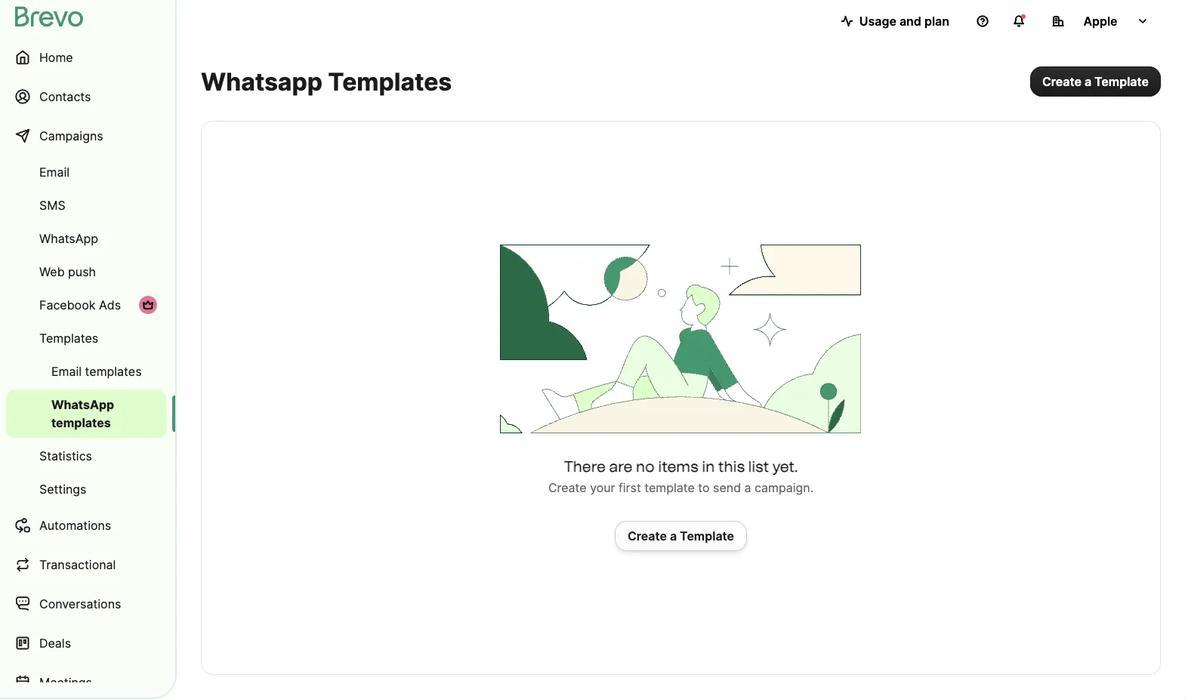 Task type: locate. For each thing, give the bounding box(es) containing it.
create a template down apple button
[[1043, 74, 1149, 89]]

statistics link
[[6, 441, 166, 472]]

create a template button
[[1031, 66, 1161, 97], [615, 521, 747, 552]]

2 horizontal spatial create
[[1043, 74, 1082, 89]]

1 vertical spatial a
[[745, 481, 752, 495]]

0 vertical spatial create a template
[[1043, 74, 1149, 89]]

no
[[636, 458, 655, 476]]

0 vertical spatial email
[[39, 165, 70, 179]]

deals
[[39, 636, 71, 651]]

home link
[[6, 39, 166, 76]]

apple button
[[1041, 6, 1161, 36]]

a
[[1085, 74, 1092, 89], [745, 481, 752, 495], [670, 529, 677, 544]]

your
[[590, 481, 616, 495]]

apple
[[1084, 14, 1118, 28]]

facebook ads link
[[6, 290, 166, 320]]

0 vertical spatial a
[[1085, 74, 1092, 89]]

email for email
[[39, 165, 70, 179]]

create down the there
[[549, 481, 587, 495]]

create a template
[[1043, 74, 1149, 89], [628, 529, 735, 544]]

statistics
[[39, 449, 92, 464]]

this
[[719, 458, 745, 476]]

whatsapp up web push
[[39, 231, 98, 246]]

in
[[702, 458, 715, 476]]

template down to
[[680, 529, 735, 544]]

templates for whatsapp templates
[[51, 416, 111, 430]]

0 vertical spatial template
[[1095, 74, 1149, 89]]

0 horizontal spatial template
[[680, 529, 735, 544]]

templates for email templates
[[85, 364, 142, 379]]

0 vertical spatial create
[[1043, 74, 1082, 89]]

create a template down the template
[[628, 529, 735, 544]]

2 horizontal spatial a
[[1085, 74, 1092, 89]]

1 horizontal spatial create a template
[[1043, 74, 1149, 89]]

web push
[[39, 264, 96, 279]]

left___rvooi image
[[142, 299, 154, 311]]

1 vertical spatial create
[[549, 481, 587, 495]]

sms
[[39, 198, 65, 213]]

1 vertical spatial templates
[[39, 331, 98, 346]]

0 horizontal spatial create a template
[[628, 529, 735, 544]]

yet.
[[773, 458, 798, 476]]

template
[[645, 481, 695, 495]]

1 vertical spatial email
[[51, 364, 82, 379]]

email templates
[[51, 364, 142, 379]]

templates
[[85, 364, 142, 379], [51, 416, 111, 430]]

0 horizontal spatial a
[[670, 529, 677, 544]]

1 horizontal spatial create
[[628, 529, 667, 544]]

a down apple button
[[1085, 74, 1092, 89]]

template
[[1095, 74, 1149, 89], [680, 529, 735, 544]]

template down apple button
[[1095, 74, 1149, 89]]

email
[[39, 165, 70, 179], [51, 364, 82, 379]]

settings link
[[6, 475, 166, 505]]

templates
[[328, 67, 452, 96], [39, 331, 98, 346]]

templates inside whatsapp templates
[[51, 416, 111, 430]]

there are no items in this list yet. create your first template to send a campaign.
[[549, 458, 814, 495]]

email templates link
[[6, 357, 166, 387]]

0 vertical spatial templates
[[85, 364, 142, 379]]

1 horizontal spatial create a template button
[[1031, 66, 1161, 97]]

email inside 'link'
[[39, 165, 70, 179]]

create a template button down apple button
[[1031, 66, 1161, 97]]

create down apple button
[[1043, 74, 1082, 89]]

0 vertical spatial whatsapp
[[39, 231, 98, 246]]

whatsapp down email templates "link" in the bottom of the page
[[51, 397, 114, 412]]

create a template button down the template
[[615, 521, 747, 552]]

email down templates link
[[51, 364, 82, 379]]

2 vertical spatial create
[[628, 529, 667, 544]]

1 vertical spatial whatsapp
[[51, 397, 114, 412]]

0 horizontal spatial create
[[549, 481, 587, 495]]

email up sms
[[39, 165, 70, 179]]

campaign.
[[755, 481, 814, 495]]

templates inside email templates "link"
[[85, 364, 142, 379]]

a down the template
[[670, 529, 677, 544]]

1 horizontal spatial template
[[1095, 74, 1149, 89]]

email inside "link"
[[51, 364, 82, 379]]

a for the topmost create a template button
[[1085, 74, 1092, 89]]

create down the first
[[628, 529, 667, 544]]

a right send
[[745, 481, 752, 495]]

create for the leftmost create a template button
[[628, 529, 667, 544]]

create
[[1043, 74, 1082, 89], [549, 481, 587, 495], [628, 529, 667, 544]]

2 vertical spatial a
[[670, 529, 677, 544]]

1 horizontal spatial a
[[745, 481, 752, 495]]

meetings
[[39, 676, 92, 690]]

whatsapp
[[39, 231, 98, 246], [51, 397, 114, 412]]

create inside there are no items in this list yet. create your first template to send a campaign.
[[549, 481, 587, 495]]

there
[[564, 458, 606, 476]]

0 vertical spatial templates
[[328, 67, 452, 96]]

templates up statistics link
[[51, 416, 111, 430]]

whatsapp
[[201, 67, 323, 96]]

templates down templates link
[[85, 364, 142, 379]]

1 vertical spatial create a template button
[[615, 521, 747, 552]]

list
[[749, 458, 769, 476]]

1 vertical spatial create a template
[[628, 529, 735, 544]]

1 vertical spatial templates
[[51, 416, 111, 430]]

email link
[[6, 157, 166, 187]]

whatsapp templates
[[201, 67, 452, 96]]

1 vertical spatial template
[[680, 529, 735, 544]]



Task type: describe. For each thing, give the bounding box(es) containing it.
contacts link
[[6, 79, 166, 115]]

items
[[658, 458, 699, 476]]

campaigns
[[39, 128, 103, 143]]

whatsapp link
[[6, 224, 166, 254]]

a inside there are no items in this list yet. create your first template to send a campaign.
[[745, 481, 752, 495]]

0 horizontal spatial create a template button
[[615, 521, 747, 552]]

web push link
[[6, 257, 166, 287]]

deals link
[[6, 626, 166, 662]]

automations link
[[6, 508, 166, 544]]

home
[[39, 50, 73, 65]]

1 horizontal spatial templates
[[328, 67, 452, 96]]

transactional
[[39, 558, 116, 572]]

template for the topmost create a template button
[[1095, 74, 1149, 89]]

whatsapp templates
[[51, 397, 114, 430]]

create for the topmost create a template button
[[1043, 74, 1082, 89]]

template for the leftmost create a template button
[[680, 529, 735, 544]]

facebook
[[39, 298, 96, 312]]

usage and plan
[[860, 14, 950, 28]]

conversations link
[[6, 586, 166, 623]]

0 vertical spatial create a template button
[[1031, 66, 1161, 97]]

whatsapp templates link
[[6, 390, 166, 438]]

push
[[68, 264, 96, 279]]

a for the leftmost create a template button
[[670, 529, 677, 544]]

automations
[[39, 518, 111, 533]]

usage
[[860, 14, 897, 28]]

contacts
[[39, 89, 91, 104]]

are
[[609, 458, 633, 476]]

facebook ads
[[39, 298, 121, 312]]

usage and plan button
[[829, 6, 962, 36]]

plan
[[925, 14, 950, 28]]

whatsapp for whatsapp templates
[[51, 397, 114, 412]]

web
[[39, 264, 65, 279]]

and
[[900, 14, 922, 28]]

meetings link
[[6, 665, 166, 700]]

whatsapp for whatsapp
[[39, 231, 98, 246]]

templates link
[[6, 323, 166, 354]]

ads
[[99, 298, 121, 312]]

settings
[[39, 482, 86, 497]]

conversations
[[39, 597, 121, 612]]

sms link
[[6, 190, 166, 221]]

0 horizontal spatial templates
[[39, 331, 98, 346]]

first
[[619, 481, 641, 495]]

transactional link
[[6, 547, 166, 583]]

send
[[713, 481, 741, 495]]

campaigns link
[[6, 118, 166, 154]]

to
[[698, 481, 710, 495]]

email for email templates
[[51, 364, 82, 379]]



Task type: vqa. For each thing, say whether or not it's contained in the screenshot.
WELCOME
no



